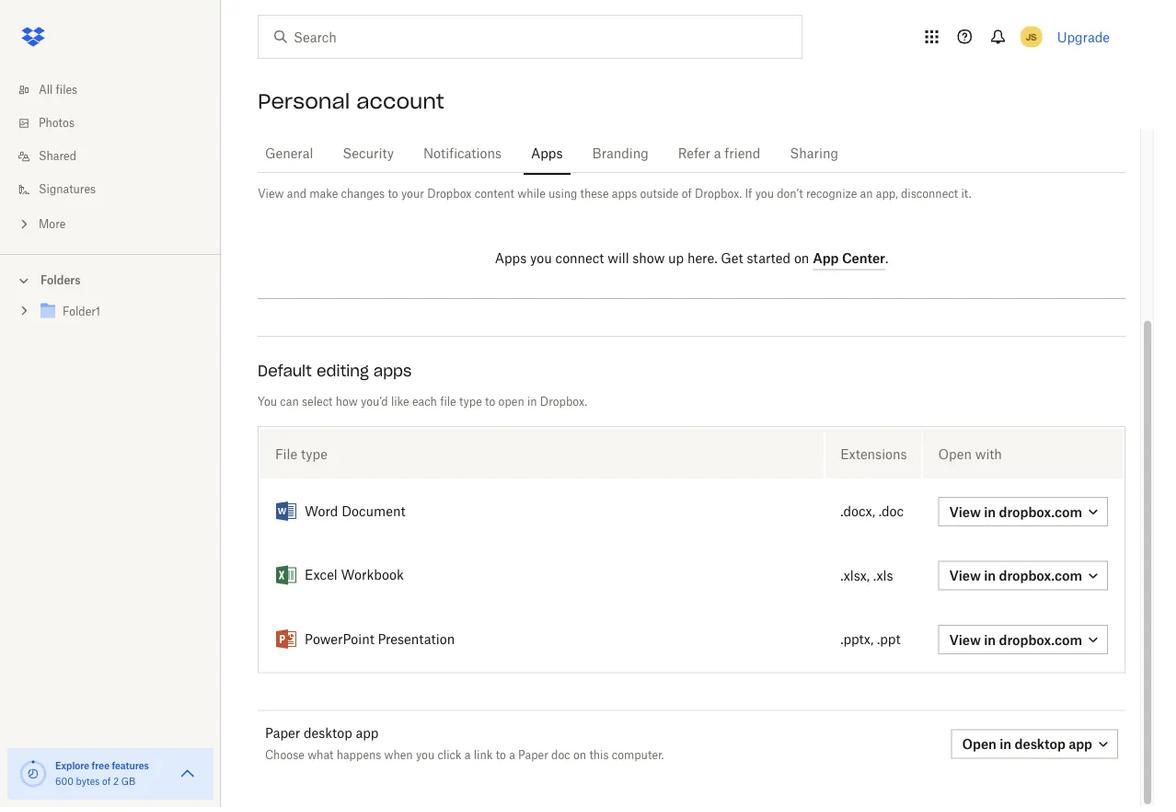 Task type: locate. For each thing, give the bounding box(es) containing it.
view in dropbox.com
[[949, 504, 1082, 520], [949, 568, 1082, 584], [949, 632, 1082, 648]]

a right link
[[509, 751, 515, 762]]

apps inside apps 'tab'
[[531, 147, 563, 160]]

dropbox. left if
[[695, 189, 742, 200]]

view in dropbox.com button up view in dropbox.com popup button
[[938, 561, 1108, 591]]

0 horizontal spatial paper
[[265, 728, 300, 740]]

sharing tab
[[783, 132, 846, 176]]

in inside view in dropbox.com popup button
[[984, 632, 996, 648]]

in
[[527, 397, 537, 408], [984, 504, 996, 520], [984, 568, 996, 584], [984, 632, 996, 648], [1000, 737, 1012, 752]]

type right 'file'
[[459, 397, 482, 408]]

template stateless image left "powerpoint"
[[275, 629, 297, 651]]

powerpoint presentation
[[305, 633, 455, 646]]

1 vertical spatial content
[[475, 189, 514, 200]]

2 view in dropbox.com button from the top
[[938, 561, 1108, 591]]

view for powerpoint presentation
[[949, 632, 981, 648]]

up
[[668, 253, 684, 266]]

apps right these
[[612, 189, 637, 200]]

0 vertical spatial dropbox.com
[[999, 504, 1082, 520]]

to
[[388, 189, 398, 200], [485, 397, 495, 408], [496, 751, 506, 762]]

choose
[[265, 751, 305, 762]]

0 horizontal spatial dropbox.
[[540, 397, 587, 408]]

tab list containing general
[[258, 129, 1126, 176]]

signatures
[[39, 184, 96, 195]]

view down open with
[[949, 504, 981, 520]]

1 horizontal spatial desktop
[[1015, 737, 1066, 752]]

1 view in dropbox.com button from the top
[[938, 497, 1108, 527]]

your
[[401, 189, 424, 200]]

view
[[258, 154, 294, 173], [258, 189, 284, 200], [949, 504, 981, 520], [949, 568, 981, 584], [949, 632, 981, 648]]

folder1 link
[[37, 300, 206, 324]]

3 dropbox.com from the top
[[999, 632, 1082, 648]]

1 vertical spatial you
[[530, 253, 552, 266]]

dropbox.com for .pptx, .ppt
[[999, 632, 1082, 648]]

open inside dropdown button
[[962, 737, 997, 752]]

notifications tab
[[416, 132, 509, 176]]

view inside popup button
[[949, 632, 981, 648]]

on left app in the top right of the page
[[794, 253, 809, 266]]

1 horizontal spatial on
[[794, 253, 809, 266]]

dropbox right your
[[427, 189, 472, 200]]

view in dropbox.com button down with
[[938, 497, 1108, 527]]

in inside the open in desktop app dropdown button
[[1000, 737, 1012, 752]]

while
[[517, 189, 546, 200]]

1 horizontal spatial content
[[475, 189, 514, 200]]

0 vertical spatial to
[[388, 189, 398, 200]]

of right 'outside'
[[682, 189, 692, 200]]

2 horizontal spatial a
[[714, 147, 721, 160]]

0 horizontal spatial dropbox
[[298, 154, 363, 173]]

how
[[336, 397, 358, 408]]

template stateless image left the word
[[275, 501, 297, 523]]

to left open
[[485, 397, 495, 408]]

view in dropbox.com button
[[938, 497, 1108, 527], [938, 561, 1108, 591]]

computer.
[[612, 751, 664, 762]]

2 vertical spatial template stateless image
[[275, 629, 297, 651]]

0 vertical spatial on
[[794, 253, 809, 266]]

type right file at bottom
[[301, 446, 328, 462]]

1 vertical spatial apps
[[495, 253, 527, 266]]

dropbox.com inside view in dropbox.com popup button
[[999, 632, 1082, 648]]

view right .xls
[[949, 568, 981, 584]]

apps down the while
[[495, 253, 527, 266]]

personal account
[[258, 88, 444, 114]]

of inside explore free features 600 bytes of 2 gb
[[102, 778, 111, 787]]

excel
[[305, 569, 338, 582]]

0 vertical spatial open
[[938, 446, 972, 462]]

you right if
[[755, 189, 774, 200]]

folders button
[[0, 266, 221, 293]]

1 vertical spatial dropbox.
[[540, 397, 587, 408]]

template stateless image for powerpoint presentation
[[275, 629, 297, 651]]

select
[[302, 397, 333, 408]]

personal
[[258, 88, 350, 114]]

3 view in dropbox.com from the top
[[949, 632, 1082, 648]]

1 vertical spatial of
[[102, 778, 111, 787]]

here.
[[687, 253, 717, 266]]

content
[[368, 154, 428, 173], [475, 189, 514, 200]]

js
[[1026, 31, 1037, 42]]

on right doc
[[573, 751, 586, 762]]

1 vertical spatial apps
[[373, 362, 412, 381]]

open for open in desktop app
[[962, 737, 997, 752]]

tab list
[[258, 129, 1126, 176]]

dropbox.com for .docx, .doc
[[999, 504, 1082, 520]]

0 vertical spatial view in dropbox.com
[[949, 504, 1082, 520]]

desktop
[[304, 728, 352, 740], [1015, 737, 1066, 752]]

0 vertical spatial template stateless image
[[275, 501, 297, 523]]

2 vertical spatial dropbox.com
[[999, 632, 1082, 648]]

view in dropbox.com button for .docx, .doc
[[938, 497, 1108, 527]]

file
[[440, 397, 456, 408]]

1 horizontal spatial you
[[530, 253, 552, 266]]

document
[[342, 506, 405, 518]]

folder1
[[63, 307, 100, 318]]

0 horizontal spatial you
[[416, 751, 435, 762]]

0 horizontal spatial type
[[301, 446, 328, 462]]

photos
[[39, 118, 75, 129]]

0 horizontal spatial of
[[102, 778, 111, 787]]

apps inside apps you connect will show up here. get started on app center .
[[495, 253, 527, 266]]

view in dropbox.com inside popup button
[[949, 632, 1082, 648]]

show
[[633, 253, 665, 266]]

branding tab
[[585, 132, 656, 176]]

you left connect
[[530, 253, 552, 266]]

1 vertical spatial view in dropbox.com
[[949, 568, 1082, 584]]

600
[[55, 778, 74, 787]]

1 vertical spatial template stateless image
[[275, 565, 297, 587]]

1 template stateless image from the top
[[275, 501, 297, 523]]

you left click
[[416, 751, 435, 762]]

.ppt
[[877, 634, 901, 647]]

dropbox up make
[[298, 154, 363, 173]]

2 vertical spatial to
[[496, 751, 506, 762]]

a left link
[[465, 751, 471, 762]]

type
[[459, 397, 482, 408], [301, 446, 328, 462]]

center
[[842, 250, 885, 266]]

account
[[356, 88, 444, 114]]

view in dropbox.com for .pptx, .ppt
[[949, 632, 1082, 648]]

on inside apps you connect will show up here. get started on app center .
[[794, 253, 809, 266]]

template stateless image for word document
[[275, 501, 297, 523]]

notifications
[[423, 147, 502, 160]]

refer a friend
[[678, 147, 761, 160]]

app
[[356, 728, 379, 740], [1069, 737, 1093, 752]]

a right refer
[[714, 147, 721, 160]]

1 horizontal spatial paper
[[518, 751, 548, 762]]

to right link
[[496, 751, 506, 762]]

apps
[[612, 189, 637, 200], [373, 362, 412, 381]]

1 vertical spatial type
[[301, 446, 328, 462]]

make
[[310, 189, 338, 200]]

1 vertical spatial view in dropbox.com button
[[938, 561, 1108, 591]]

view dropbox content
[[258, 154, 428, 173]]

refer
[[678, 147, 711, 160]]

1 horizontal spatial apps
[[531, 147, 563, 160]]

refer a friend tab
[[671, 132, 768, 176]]

2 template stateless image from the top
[[275, 565, 297, 587]]

view and make changes to your dropbox content while using these apps outside of dropbox. if you don't recognize an app, disconnect it.
[[258, 189, 972, 200]]

0 vertical spatial view in dropbox.com button
[[938, 497, 1108, 527]]

of left 2
[[102, 778, 111, 787]]

list
[[0, 63, 221, 254]]

0 horizontal spatial a
[[465, 751, 471, 762]]

content left the while
[[475, 189, 514, 200]]

view for word document
[[949, 504, 981, 520]]

1 horizontal spatial dropbox.
[[695, 189, 742, 200]]

template stateless image
[[275, 501, 297, 523], [275, 565, 297, 587], [275, 629, 297, 651]]

shared link
[[15, 140, 221, 173]]

open in desktop app
[[962, 737, 1093, 752]]

in for .docx, .doc
[[984, 504, 996, 520]]

1 vertical spatial dropbox
[[427, 189, 472, 200]]

dropbox. right open
[[540, 397, 587, 408]]

apps for apps you connect will show up here. get started on app center .
[[495, 253, 527, 266]]

dropbox.
[[695, 189, 742, 200], [540, 397, 587, 408]]

Search text field
[[294, 27, 764, 47]]

using
[[549, 189, 577, 200]]

dropbox.com
[[999, 504, 1082, 520], [999, 568, 1082, 584], [999, 632, 1082, 648]]

click
[[438, 751, 462, 762]]

1 horizontal spatial of
[[682, 189, 692, 200]]

0 vertical spatial apps
[[612, 189, 637, 200]]

desktop inside dropdown button
[[1015, 737, 1066, 752]]

to left your
[[388, 189, 398, 200]]

1 vertical spatial open
[[962, 737, 997, 752]]

0 horizontal spatial on
[[573, 751, 586, 762]]

view left 'and'
[[258, 189, 284, 200]]

1 horizontal spatial app
[[1069, 737, 1093, 752]]

apps up like at the left of the page
[[373, 362, 412, 381]]

signatures link
[[15, 173, 221, 206]]

and
[[287, 189, 307, 200]]

2 vertical spatial view in dropbox.com
[[949, 632, 1082, 648]]

on
[[794, 253, 809, 266], [573, 751, 586, 762]]

0 vertical spatial apps
[[531, 147, 563, 160]]

1 vertical spatial dropbox.com
[[999, 568, 1082, 584]]

2 horizontal spatial you
[[755, 189, 774, 200]]

paper up 'choose' in the bottom left of the page
[[265, 728, 300, 740]]

extensions
[[840, 446, 907, 462]]

file type
[[275, 446, 328, 462]]

you'd
[[361, 397, 388, 408]]

recognize
[[806, 189, 857, 200]]

dropbox
[[298, 154, 363, 173], [427, 189, 472, 200]]

each
[[412, 397, 437, 408]]

get
[[721, 253, 743, 266]]

app center link
[[813, 250, 885, 271]]

dropbox.com for .xlsx, .xls
[[999, 568, 1082, 584]]

template stateless image left excel at the left bottom
[[275, 565, 297, 587]]

general
[[265, 147, 313, 160]]

all files
[[39, 85, 77, 96]]

this
[[589, 751, 609, 762]]

of
[[682, 189, 692, 200], [102, 778, 111, 787]]

1 view in dropbox.com from the top
[[949, 504, 1082, 520]]

0 horizontal spatial apps
[[495, 253, 527, 266]]

.pptx,
[[840, 634, 874, 647]]

2 view in dropbox.com from the top
[[949, 568, 1082, 584]]

content up your
[[368, 154, 428, 173]]

view right .ppt
[[949, 632, 981, 648]]

0 vertical spatial content
[[368, 154, 428, 173]]

2 dropbox.com from the top
[[999, 568, 1082, 584]]

apps up the while
[[531, 147, 563, 160]]

file
[[275, 446, 297, 462]]

paper left doc
[[518, 751, 548, 762]]

3 template stateless image from the top
[[275, 629, 297, 651]]

1 horizontal spatial type
[[459, 397, 482, 408]]

shared
[[39, 151, 76, 162]]

explore
[[55, 760, 89, 771]]

1 dropbox.com from the top
[[999, 504, 1082, 520]]



Task type: vqa. For each thing, say whether or not it's contained in the screenshot.
list item
no



Task type: describe. For each thing, give the bounding box(es) containing it.
doc
[[551, 751, 570, 762]]

apps for apps
[[531, 147, 563, 160]]

2 vertical spatial you
[[416, 751, 435, 762]]

quota usage element
[[18, 759, 48, 789]]

0 vertical spatial paper
[[265, 728, 300, 740]]

can
[[280, 397, 299, 408]]

all
[[39, 85, 53, 96]]

app
[[813, 250, 839, 266]]

a inside tab
[[714, 147, 721, 160]]

bytes
[[76, 778, 100, 787]]

0 vertical spatial dropbox.
[[695, 189, 742, 200]]

0 vertical spatial you
[[755, 189, 774, 200]]

0 horizontal spatial content
[[368, 154, 428, 173]]

it.
[[961, 189, 972, 200]]

these
[[580, 189, 609, 200]]

js button
[[1017, 22, 1046, 52]]

1 horizontal spatial apps
[[612, 189, 637, 200]]

list containing all files
[[0, 63, 221, 254]]

app,
[[876, 189, 898, 200]]

open in desktop app button
[[951, 730, 1118, 759]]

view in dropbox.com for .docx, .doc
[[949, 504, 1082, 520]]

0 vertical spatial type
[[459, 397, 482, 408]]

features
[[112, 760, 149, 771]]

if
[[745, 189, 752, 200]]

word document
[[305, 506, 405, 518]]

you inside apps you connect will show up here. get started on app center .
[[530, 253, 552, 266]]

default editing apps
[[258, 362, 412, 381]]

sharing
[[790, 147, 838, 160]]

files
[[56, 85, 77, 96]]

view up 'and'
[[258, 154, 294, 173]]

.xlsx, .xls
[[840, 570, 893, 583]]

1 horizontal spatial dropbox
[[427, 189, 472, 200]]

1 vertical spatial on
[[573, 751, 586, 762]]

happens
[[337, 751, 381, 762]]

0 horizontal spatial apps
[[373, 362, 412, 381]]

more
[[39, 219, 66, 230]]

all files link
[[15, 74, 221, 107]]

link
[[474, 751, 493, 762]]

an
[[860, 189, 873, 200]]

editing
[[317, 362, 369, 381]]

apps you connect will show up here. get started on app center .
[[495, 250, 888, 266]]

disconnect
[[901, 189, 958, 200]]

outside
[[640, 189, 679, 200]]

photos link
[[15, 107, 221, 140]]

view in dropbox.com for .xlsx, .xls
[[949, 568, 1082, 584]]

.doc
[[879, 506, 904, 519]]

word
[[305, 506, 338, 518]]

in for .xlsx, .xls
[[984, 568, 996, 584]]

paper desktop app
[[265, 728, 379, 740]]

folders
[[40, 273, 81, 287]]

1 vertical spatial paper
[[518, 751, 548, 762]]

more image
[[15, 215, 33, 233]]

0 vertical spatial dropbox
[[298, 154, 363, 173]]

.docx,
[[840, 506, 875, 519]]

open for open with
[[938, 446, 972, 462]]

you can select how you'd like each file type to open in dropbox.
[[258, 397, 587, 408]]

like
[[391, 397, 409, 408]]

friend
[[725, 147, 761, 160]]

open with
[[938, 446, 1002, 462]]

changes
[[341, 189, 385, 200]]

will
[[608, 253, 629, 266]]

.pptx, .ppt
[[840, 634, 901, 647]]

started
[[747, 253, 791, 266]]

default
[[258, 362, 312, 381]]

don't
[[777, 189, 803, 200]]

powerpoint
[[305, 633, 374, 646]]

upgrade link
[[1057, 29, 1110, 45]]

gb
[[121, 778, 136, 787]]

general tab
[[258, 132, 321, 176]]

0 vertical spatial of
[[682, 189, 692, 200]]

when
[[384, 751, 413, 762]]

template stateless image for excel workbook
[[275, 565, 297, 587]]

.xlsx,
[[840, 570, 870, 583]]

explore free features 600 bytes of 2 gb
[[55, 760, 149, 787]]

1 vertical spatial to
[[485, 397, 495, 408]]

what
[[308, 751, 334, 762]]

workbook
[[341, 569, 404, 582]]

presentation
[[378, 633, 455, 646]]

view for excel workbook
[[949, 568, 981, 584]]

.
[[885, 253, 888, 266]]

choose what happens when you click a link to a paper doc on this computer.
[[265, 751, 664, 762]]

excel workbook
[[305, 569, 404, 582]]

app inside dropdown button
[[1069, 737, 1093, 752]]

you
[[258, 397, 277, 408]]

upgrade
[[1057, 29, 1110, 45]]

0 horizontal spatial desktop
[[304, 728, 352, 740]]

view in dropbox.com button
[[938, 625, 1108, 655]]

.docx, .doc
[[840, 506, 904, 519]]

apps tab
[[524, 132, 570, 176]]

view in dropbox.com button for .xlsx, .xls
[[938, 561, 1108, 591]]

1 horizontal spatial a
[[509, 751, 515, 762]]

0 horizontal spatial app
[[356, 728, 379, 740]]

branding
[[592, 147, 649, 160]]

connect
[[556, 253, 604, 266]]

with
[[975, 446, 1002, 462]]

2
[[113, 778, 119, 787]]

free
[[92, 760, 110, 771]]

security tab
[[335, 132, 401, 176]]

in for .pptx, .ppt
[[984, 632, 996, 648]]

dropbox image
[[15, 18, 52, 55]]



